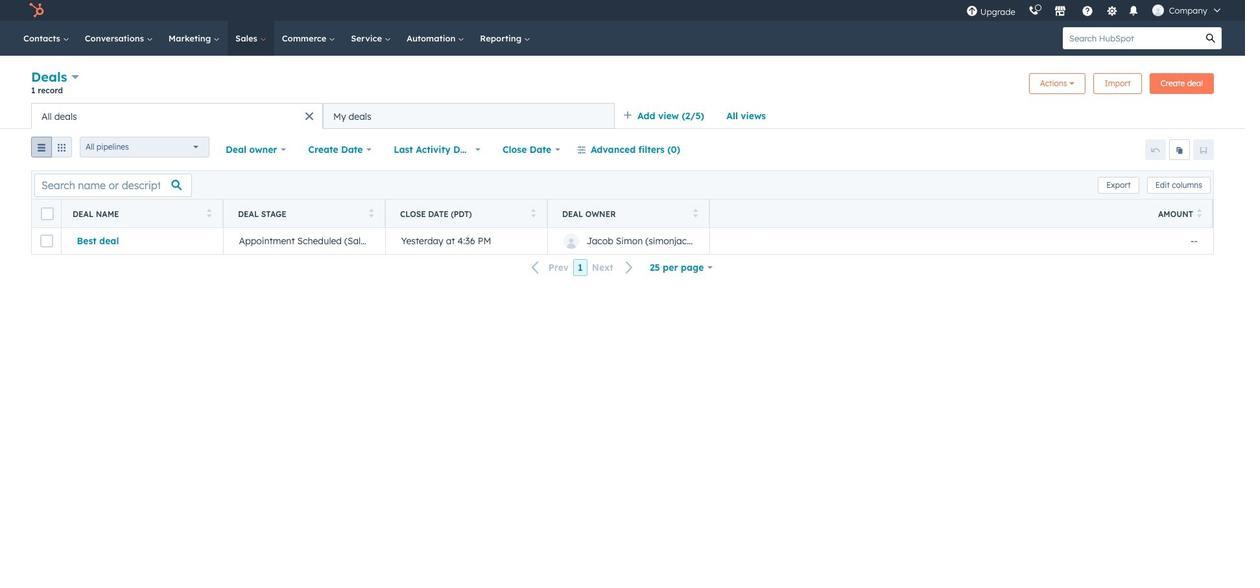Task type: locate. For each thing, give the bounding box(es) containing it.
2 press to sort. image from the left
[[369, 209, 374, 218]]

press to sort. element
[[207, 209, 211, 220], [369, 209, 374, 220], [531, 209, 536, 220], [693, 209, 698, 220], [1197, 209, 1202, 220]]

1 press to sort. element from the left
[[207, 209, 211, 220]]

group
[[31, 137, 72, 163]]

jacob simon image
[[1152, 5, 1164, 16]]

menu
[[960, 0, 1230, 21]]

3 press to sort. element from the left
[[531, 209, 536, 220]]

press to sort. image
[[207, 209, 211, 218], [369, 209, 374, 218], [531, 209, 536, 218], [693, 209, 698, 218]]

4 press to sort. element from the left
[[693, 209, 698, 220]]

banner
[[31, 67, 1214, 103]]

press to sort. image
[[1197, 209, 1202, 218]]

1 press to sort. image from the left
[[207, 209, 211, 218]]

pagination navigation
[[524, 259, 641, 277]]

4 press to sort. image from the left
[[693, 209, 698, 218]]

press to sort. image for fourth press to sort. element from right
[[369, 209, 374, 218]]

3 press to sort. image from the left
[[531, 209, 536, 218]]



Task type: describe. For each thing, give the bounding box(es) containing it.
press to sort. image for 4th press to sort. element from left
[[693, 209, 698, 218]]

2 press to sort. element from the left
[[369, 209, 374, 220]]

Search HubSpot search field
[[1063, 27, 1200, 49]]

Search name or description search field
[[34, 173, 192, 197]]

marketplaces image
[[1054, 6, 1066, 18]]

5 press to sort. element from the left
[[1197, 209, 1202, 220]]

press to sort. image for 3rd press to sort. element from the right
[[531, 209, 536, 218]]

press to sort. image for first press to sort. element from the left
[[207, 209, 211, 218]]



Task type: vqa. For each thing, say whether or not it's contained in the screenshot.
Marketplaces ICON
yes



